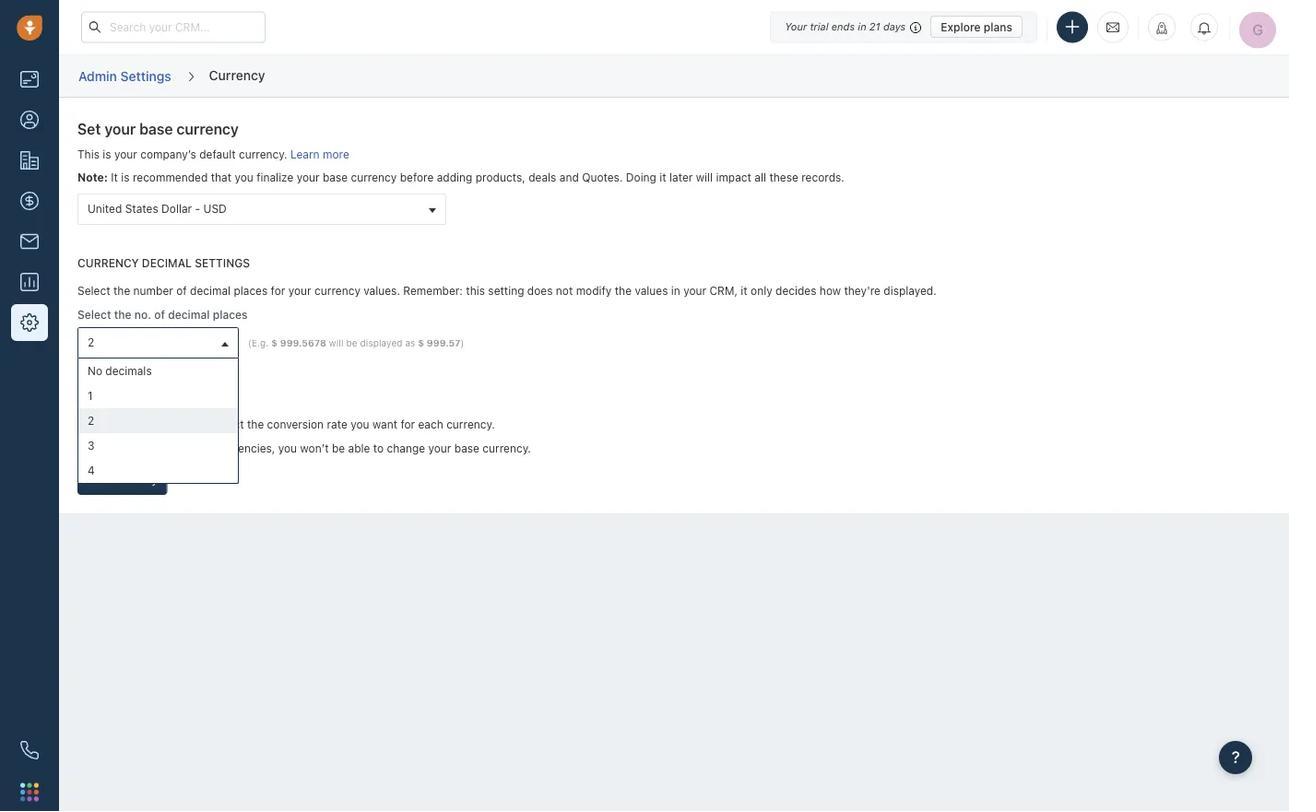 Task type: locate. For each thing, give the bounding box(es) containing it.
-
[[195, 202, 200, 215]]

0 horizontal spatial be
[[332, 442, 345, 455]]

settings right admin
[[120, 68, 171, 83]]

1 horizontal spatial of
[[176, 285, 187, 297]]

select left the number
[[77, 285, 110, 297]]

0 vertical spatial of
[[176, 285, 187, 297]]

be left displayed
[[346, 337, 357, 348]]

more down decimals
[[109, 390, 145, 408]]

0 vertical spatial 2
[[88, 336, 94, 349]]

1 horizontal spatial for
[[401, 418, 415, 431]]

currency down once
[[111, 473, 157, 486]]

1 horizontal spatial and
[[560, 171, 579, 184]]

states
[[125, 202, 158, 215]]

999.5678
[[280, 337, 327, 348]]

impact
[[716, 171, 752, 184]]

1 note: from the top
[[77, 171, 108, 184]]

before
[[400, 171, 434, 184]]

currency for currency decimal settings
[[77, 257, 139, 270]]

decimal for number
[[190, 285, 231, 297]]

as
[[405, 337, 415, 348]]

for up 999.5678
[[271, 285, 285, 297]]

0 horizontal spatial will
[[329, 337, 344, 348]]

settings
[[120, 68, 171, 83], [195, 257, 250, 270]]

1 option
[[78, 384, 238, 408]]

and left select
[[190, 418, 209, 431]]

(
[[248, 337, 252, 348]]

1 vertical spatial currencies
[[132, 418, 187, 431]]

0 vertical spatial places
[[234, 285, 268, 297]]

2 horizontal spatial base
[[454, 442, 479, 455]]

list box containing no decimals
[[78, 359, 238, 483]]

later
[[670, 171, 693, 184]]

is
[[103, 148, 111, 161], [121, 171, 130, 184]]

places up (
[[234, 285, 268, 297]]

2 vertical spatial base
[[454, 442, 479, 455]]

0 vertical spatial currency
[[209, 67, 265, 82]]

1 select from the top
[[77, 285, 110, 297]]

is right this
[[103, 148, 111, 161]]

the left the number
[[113, 285, 130, 297]]

1 vertical spatial will
[[329, 337, 344, 348]]

note: for set
[[77, 171, 108, 184]]

1 vertical spatial currency
[[77, 257, 139, 270]]

1 2 from the top
[[88, 336, 94, 349]]

2 2 from the top
[[88, 414, 94, 427]]

explore plans
[[941, 20, 1013, 33]]

select
[[212, 418, 244, 431]]

1 vertical spatial more
[[109, 390, 145, 408]]

0 vertical spatial and
[[560, 171, 579, 184]]

of for no.
[[154, 308, 165, 321]]

decimals
[[105, 365, 152, 378]]

your
[[105, 120, 136, 137], [114, 148, 137, 161], [297, 171, 320, 184], [288, 285, 311, 297], [684, 285, 707, 297], [428, 442, 451, 455]]

select the number of decimal places for your currency values. remember: this setting does not modify the values in your crm, it only decides how they're displayed.
[[77, 285, 937, 297]]

for right want
[[401, 418, 415, 431]]

0 horizontal spatial base
[[139, 120, 173, 137]]

will right 999.5678
[[329, 337, 344, 348]]

currency
[[209, 67, 265, 82], [77, 257, 139, 270]]

it
[[111, 171, 118, 184]]

want
[[373, 418, 398, 431]]

your up it
[[114, 148, 137, 161]]

the
[[113, 285, 130, 297], [615, 285, 632, 297], [114, 308, 132, 321], [247, 418, 264, 431]]

phone element
[[11, 732, 48, 769]]

and
[[560, 171, 579, 184], [190, 418, 209, 431]]

1 horizontal spatial in
[[858, 21, 867, 33]]

0 horizontal spatial and
[[190, 418, 209, 431]]

2 vertical spatial add
[[88, 473, 108, 486]]

1 vertical spatial 2
[[88, 414, 94, 427]]

other
[[101, 418, 129, 431], [186, 442, 214, 455]]

places up 2 dropdown button
[[213, 308, 248, 321]]

and right deals
[[560, 171, 579, 184]]

$
[[271, 337, 278, 348], [418, 337, 424, 348]]

note: up 4
[[77, 442, 108, 455]]

0 vertical spatial is
[[103, 148, 111, 161]]

currencies
[[149, 390, 223, 408], [132, 418, 187, 431]]

not
[[556, 285, 573, 297]]

of right the number
[[176, 285, 187, 297]]

1 horizontal spatial will
[[696, 171, 713, 184]]

it
[[660, 171, 666, 184], [741, 285, 748, 297]]

the up the 'currencies,'
[[247, 418, 264, 431]]

settings down usd
[[195, 257, 250, 270]]

plans
[[984, 20, 1013, 33]]

in left 21
[[858, 21, 867, 33]]

list box
[[78, 359, 238, 483]]

will right later
[[696, 171, 713, 184]]

set your base currency
[[77, 120, 239, 137]]

finalize
[[257, 171, 294, 184]]

1 horizontal spatial be
[[346, 337, 357, 348]]

1 vertical spatial note:
[[77, 442, 108, 455]]

currency decimal settings
[[77, 257, 250, 270]]

0 horizontal spatial it
[[660, 171, 666, 184]]

0 horizontal spatial settings
[[120, 68, 171, 83]]

these
[[770, 171, 798, 184]]

currencies up 3 option at bottom left
[[132, 418, 187, 431]]

0 horizontal spatial $
[[271, 337, 278, 348]]

default
[[199, 148, 236, 161]]

0 vertical spatial other
[[101, 418, 129, 431]]

1 vertical spatial be
[[332, 442, 345, 455]]

0 horizontal spatial more
[[109, 390, 145, 408]]

0 vertical spatial for
[[271, 285, 285, 297]]

each
[[418, 418, 443, 431]]

your up 999.5678
[[288, 285, 311, 297]]

$ right e.g.
[[271, 337, 278, 348]]

1 horizontal spatial other
[[186, 442, 214, 455]]

it left later
[[660, 171, 666, 184]]

21
[[870, 21, 881, 33]]

1 vertical spatial it
[[741, 285, 748, 297]]

records.
[[802, 171, 845, 184]]

1 vertical spatial select
[[77, 308, 111, 321]]

this is your company's default currency. learn more
[[77, 148, 349, 161]]

does
[[527, 285, 553, 297]]

1 vertical spatial of
[[154, 308, 165, 321]]

Search your CRM... text field
[[81, 12, 266, 43]]

no decimals
[[88, 365, 152, 378]]

be left able
[[332, 442, 345, 455]]

0 vertical spatial select
[[77, 285, 110, 297]]

add down 3
[[88, 473, 108, 486]]

it left only
[[741, 285, 748, 297]]

base down learn more link
[[323, 171, 348, 184]]

other right add
[[186, 442, 214, 455]]

1 vertical spatial and
[[190, 418, 209, 431]]

your left crm,
[[684, 285, 707, 297]]

settings inside "admin settings" link
[[120, 68, 171, 83]]

freshworks switcher image
[[20, 783, 39, 802]]

adding
[[437, 171, 473, 184]]

other up once
[[101, 418, 129, 431]]

more
[[323, 148, 349, 161], [109, 390, 145, 408]]

0 vertical spatial note:
[[77, 171, 108, 184]]

note: left it
[[77, 171, 108, 184]]

currency.
[[239, 148, 287, 161], [446, 418, 495, 431], [483, 442, 531, 455]]

1 horizontal spatial $
[[418, 337, 424, 348]]

0 horizontal spatial for
[[271, 285, 285, 297]]

add
[[77, 390, 105, 408], [77, 418, 98, 431], [88, 473, 108, 486]]

add down the no
[[77, 390, 105, 408]]

decimal for no.
[[168, 308, 210, 321]]

your trial ends in 21 days
[[785, 21, 906, 33]]

decimal up 2 dropdown button
[[168, 308, 210, 321]]

of for number
[[176, 285, 187, 297]]

$ right as
[[418, 337, 424, 348]]

base right change
[[454, 442, 479, 455]]

1 vertical spatial base
[[323, 171, 348, 184]]

add inside button
[[88, 473, 108, 486]]

currency left the values.
[[315, 285, 361, 297]]

displayed
[[360, 337, 402, 348]]

0 vertical spatial currencies
[[149, 390, 223, 408]]

note: for add
[[77, 442, 108, 455]]

currency for currency
[[209, 67, 265, 82]]

1 horizontal spatial is
[[121, 171, 130, 184]]

currencies up 2 option
[[149, 390, 223, 408]]

remember:
[[403, 285, 463, 297]]

products,
[[476, 171, 526, 184]]

how
[[820, 285, 841, 297]]

currency down search your crm... text field
[[209, 67, 265, 82]]

1 vertical spatial places
[[213, 308, 248, 321]]

able
[[348, 442, 370, 455]]

3 option
[[78, 433, 238, 458]]

to
[[373, 442, 384, 455]]

add other currencies and select the conversion rate you want for each currency.
[[77, 418, 495, 431]]

you
[[235, 171, 253, 184], [351, 418, 369, 431], [142, 442, 160, 455], [278, 442, 297, 455]]

1 vertical spatial for
[[401, 418, 415, 431]]

admin settings link
[[77, 62, 172, 91]]

999.57
[[427, 337, 461, 348]]

0 vertical spatial settings
[[120, 68, 171, 83]]

0 vertical spatial decimal
[[190, 285, 231, 297]]

1 horizontal spatial base
[[323, 171, 348, 184]]

0 horizontal spatial in
[[671, 285, 680, 297]]

0 vertical spatial base
[[139, 120, 173, 137]]

united
[[88, 202, 122, 215]]

of
[[176, 285, 187, 297], [154, 308, 165, 321]]

decimal
[[190, 285, 231, 297], [168, 308, 210, 321]]

0 vertical spatial add
[[77, 390, 105, 408]]

2 select from the top
[[77, 308, 111, 321]]

4 option
[[78, 458, 238, 483]]

will
[[696, 171, 713, 184], [329, 337, 344, 348]]

2 up 3
[[88, 414, 94, 427]]

select left no.
[[77, 308, 111, 321]]

decimal down decimal
[[190, 285, 231, 297]]

1 vertical spatial settings
[[195, 257, 250, 270]]

only
[[751, 285, 773, 297]]

2 up the no
[[88, 336, 94, 349]]

currency
[[177, 120, 239, 137], [351, 171, 397, 184], [315, 285, 361, 297], [111, 473, 157, 486]]

trial
[[810, 21, 829, 33]]

currencies for other
[[132, 418, 187, 431]]

base up company's
[[139, 120, 173, 137]]

be
[[346, 337, 357, 348], [332, 442, 345, 455]]

days
[[883, 21, 906, 33]]

1 horizontal spatial more
[[323, 148, 349, 161]]

is right it
[[121, 171, 130, 184]]

1 horizontal spatial currency
[[209, 67, 265, 82]]

1 vertical spatial decimal
[[168, 308, 210, 321]]

select
[[77, 285, 110, 297], [77, 308, 111, 321]]

no decimals option
[[78, 359, 238, 384]]

1 vertical spatial in
[[671, 285, 680, 297]]

add currency
[[88, 473, 157, 486]]

currency up the number
[[77, 257, 139, 270]]

0 horizontal spatial currency
[[77, 257, 139, 270]]

0 vertical spatial more
[[323, 148, 349, 161]]

0 vertical spatial currency.
[[239, 148, 287, 161]]

more right learn
[[323, 148, 349, 161]]

select for select the number of decimal places for your currency values. remember: this setting does not modify the values in your crm, it only decides how they're displayed.
[[77, 285, 110, 297]]

places for no.
[[213, 308, 248, 321]]

you down add other currencies and select the conversion rate you want for each currency.
[[278, 442, 297, 455]]

in right values
[[671, 285, 680, 297]]

your
[[785, 21, 807, 33]]

1 vertical spatial add
[[77, 418, 98, 431]]

add up 3
[[77, 418, 98, 431]]

2 note: from the top
[[77, 442, 108, 455]]

0 horizontal spatial of
[[154, 308, 165, 321]]

of right no.
[[154, 308, 165, 321]]



Task type: vqa. For each thing, say whether or not it's contained in the screenshot.
leftmost is
yes



Task type: describe. For each thing, give the bounding box(es) containing it.
values.
[[364, 285, 400, 297]]

crm,
[[710, 285, 738, 297]]

0 vertical spatial will
[[696, 171, 713, 184]]

( e.g. $ 999.5678 will be displayed as $ 999.57 )
[[248, 337, 464, 348]]

currencies,
[[217, 442, 275, 455]]

currency inside button
[[111, 473, 157, 486]]

learn more link
[[290, 148, 349, 161]]

1 $ from the left
[[271, 337, 278, 348]]

once
[[111, 442, 138, 455]]

0 vertical spatial it
[[660, 171, 666, 184]]

add
[[163, 442, 183, 455]]

that
[[211, 171, 232, 184]]

the left values
[[615, 285, 632, 297]]

note: it is recommended that you finalize your base currency before adding products, deals and quotes. doing it later will impact all these records.
[[77, 171, 845, 184]]

decimal
[[142, 257, 192, 270]]

places for number
[[234, 285, 268, 297]]

united states dollar - usd
[[88, 202, 227, 215]]

set
[[77, 120, 101, 137]]

e.g.
[[252, 337, 269, 348]]

your right the set
[[105, 120, 136, 137]]

deals
[[529, 171, 556, 184]]

1
[[88, 390, 93, 402]]

1 horizontal spatial settings
[[195, 257, 250, 270]]

this
[[77, 148, 100, 161]]

your down learn
[[297, 171, 320, 184]]

1 2 3 4
[[88, 390, 95, 477]]

2 $ from the left
[[418, 337, 424, 348]]

displayed.
[[884, 285, 937, 297]]

0 horizontal spatial is
[[103, 148, 111, 161]]

0 horizontal spatial other
[[101, 418, 129, 431]]

select for select the no. of decimal places
[[77, 308, 111, 321]]

1 vertical spatial other
[[186, 442, 214, 455]]

the left no.
[[114, 308, 132, 321]]

learn
[[290, 148, 320, 161]]

currency left before
[[351, 171, 397, 184]]

no
[[88, 365, 102, 378]]

email image
[[1107, 20, 1120, 35]]

2 inside 1 2 3 4
[[88, 414, 94, 427]]

0 vertical spatial be
[[346, 337, 357, 348]]

explore
[[941, 20, 981, 33]]

setting
[[488, 285, 524, 297]]

currency up this is your company's default currency. learn more at the left of page
[[177, 120, 239, 137]]

2 option
[[78, 408, 238, 433]]

doing
[[626, 171, 657, 184]]

4
[[88, 464, 95, 477]]

select the no. of decimal places
[[77, 308, 248, 321]]

all
[[755, 171, 766, 184]]

you right "rate"
[[351, 418, 369, 431]]

no.
[[135, 308, 151, 321]]

2 inside 2 dropdown button
[[88, 336, 94, 349]]

)
[[461, 337, 464, 348]]

1 horizontal spatial it
[[741, 285, 748, 297]]

add more currencies
[[77, 390, 223, 408]]

company's
[[140, 148, 196, 161]]

phone image
[[20, 741, 39, 760]]

2 vertical spatial currency.
[[483, 442, 531, 455]]

your down the each
[[428, 442, 451, 455]]

decides
[[776, 285, 817, 297]]

3
[[88, 439, 95, 452]]

modify
[[576, 285, 612, 297]]

they're
[[844, 285, 881, 297]]

conversion
[[267, 418, 324, 431]]

ends
[[832, 21, 855, 33]]

2 button
[[77, 327, 239, 359]]

rate
[[327, 418, 348, 431]]

you left add
[[142, 442, 160, 455]]

number
[[133, 285, 173, 297]]

admin
[[78, 68, 117, 83]]

1 vertical spatial currency.
[[446, 418, 495, 431]]

note: once you add other currencies, you won't be able to change your base currency.
[[77, 442, 531, 455]]

0 vertical spatial in
[[858, 21, 867, 33]]

1 vertical spatial is
[[121, 171, 130, 184]]

explore plans link
[[931, 16, 1023, 38]]

add for add other currencies and select the conversion rate you want for each currency.
[[77, 418, 98, 431]]

quotes.
[[582, 171, 623, 184]]

you right that at the top of the page
[[235, 171, 253, 184]]

values
[[635, 285, 668, 297]]

add for add currency
[[88, 473, 108, 486]]

usd
[[203, 202, 227, 215]]

this
[[466, 285, 485, 297]]

won't
[[300, 442, 329, 455]]

dollar
[[161, 202, 192, 215]]

add currency button
[[77, 464, 168, 495]]

change
[[387, 442, 425, 455]]

recommended
[[133, 171, 208, 184]]

admin settings
[[78, 68, 171, 83]]

currencies for more
[[149, 390, 223, 408]]

add for add more currencies
[[77, 390, 105, 408]]



